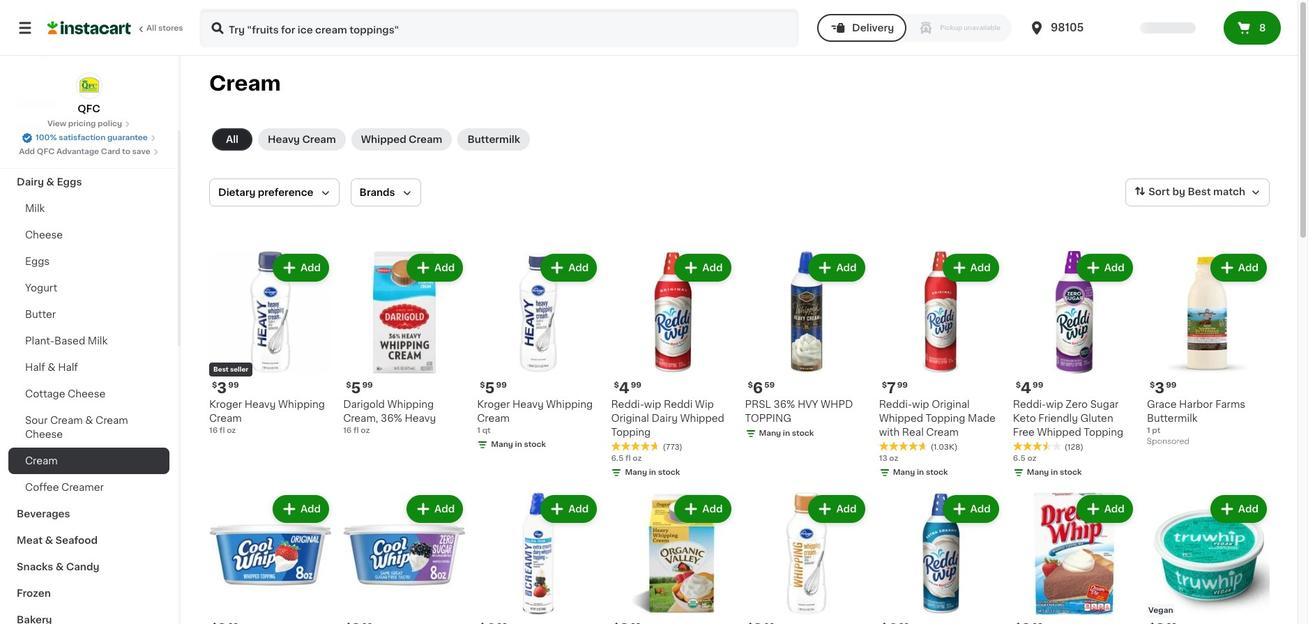 Task type: describe. For each thing, give the bounding box(es) containing it.
4 $ from the left
[[614, 382, 619, 389]]

wip for zero
[[1046, 400, 1064, 410]]

butter link
[[8, 301, 170, 328]]

satisfaction
[[59, 134, 106, 142]]

dairy & eggs link
[[8, 169, 170, 195]]

coffee creamer link
[[8, 474, 170, 501]]

2 horizontal spatial fl
[[626, 455, 631, 463]]

recipes link
[[8, 89, 170, 116]]

grace harbor farms buttermilk 1 pt
[[1147, 400, 1246, 435]]

in for reddi-wip reddi wip original dairy whipped topping
[[649, 469, 656, 477]]

reddi-wip reddi wip original dairy whipped topping
[[611, 400, 725, 437]]

meat
[[17, 536, 43, 545]]

by
[[1173, 187, 1186, 197]]

stock for reddi-wip original whipped topping made with real cream
[[926, 469, 948, 477]]

frozen
[[17, 589, 51, 598]]

in for reddi-wip zero sugar keto friendly gluten free whipped topping
[[1051, 469, 1058, 477]]

sort
[[1149, 187, 1171, 197]]

1 $ from the left
[[212, 382, 217, 389]]

gluten
[[1081, 414, 1114, 424]]

add qfc advantage card to save
[[19, 148, 151, 156]]

whipped cream
[[361, 135, 443, 144]]

cream up the brands dropdown button
[[409, 135, 443, 144]]

1 vertical spatial cheese
[[68, 389, 106, 399]]

many down topping
[[759, 430, 781, 437]]

topping
[[745, 414, 792, 424]]

all link
[[212, 128, 253, 151]]

friendly
[[1039, 414, 1078, 424]]

zero
[[1066, 400, 1088, 410]]

candy
[[66, 562, 99, 572]]

qt
[[482, 427, 491, 435]]

6.5 for reddi-wip zero sugar keto friendly gluten free whipped topping
[[1013, 455, 1026, 463]]

3 $ from the left
[[480, 382, 485, 389]]

1 99 from the left
[[228, 382, 239, 389]]

beverages
[[17, 509, 70, 519]]

cottage
[[25, 389, 65, 399]]

dairy & eggs
[[17, 177, 82, 187]]

seller
[[230, 366, 248, 373]]

cream inside reddi-wip original whipped topping made with real cream
[[927, 428, 959, 437]]

4 99 from the left
[[631, 382, 642, 389]]

free
[[1013, 428, 1035, 437]]

half & half link
[[8, 354, 170, 381]]

snacks
[[17, 562, 53, 572]]

best seller
[[213, 366, 248, 373]]

to
[[122, 148, 130, 156]]

sour
[[25, 416, 48, 426]]

brands
[[360, 188, 395, 197]]

8 $ from the left
[[1150, 382, 1155, 389]]

policy
[[98, 120, 122, 128]]

beverages link
[[8, 501, 170, 527]]

thanksgiving
[[17, 124, 84, 134]]

seafood
[[55, 536, 98, 545]]

(773)
[[663, 444, 683, 451]]

coffee
[[25, 483, 59, 492]]

$ 3 99 for grace
[[1150, 381, 1177, 396]]

original inside reddi-wip original whipped topping made with real cream
[[932, 400, 970, 410]]

1 vertical spatial eggs
[[25, 257, 50, 266]]

best for best seller
[[213, 366, 229, 373]]

milk link
[[8, 195, 170, 222]]

cottage cheese link
[[8, 381, 170, 407]]

buttermilk link
[[458, 128, 530, 151]]

reddi- for reddi-wip original whipped topping made with real cream
[[879, 400, 912, 410]]

instacart logo image
[[47, 20, 131, 36]]

& inside sour cream & cream cheese
[[85, 416, 93, 426]]

reddi-wip original whipped topping made with real cream
[[879, 400, 996, 437]]

cheese link
[[8, 222, 170, 248]]

creamer
[[61, 483, 104, 492]]

cream link
[[8, 448, 170, 474]]

all for all stores
[[146, 24, 156, 32]]

produce link
[[8, 142, 170, 169]]

grace
[[1147, 400, 1177, 410]]

cottage cheese
[[25, 389, 106, 399]]

view pricing policy link
[[47, 119, 131, 130]]

8
[[1260, 23, 1266, 33]]

$ 3 99 for kroger
[[212, 381, 239, 396]]

$ 4 99 for reddi-wip reddi wip original dairy whipped topping
[[614, 381, 642, 396]]

meat & seafood
[[17, 536, 98, 545]]

qfc link
[[76, 73, 102, 116]]

topping inside reddi-wip reddi wip original dairy whipped topping
[[611, 428, 651, 437]]

in for reddi-wip original whipped topping made with real cream
[[917, 469, 924, 477]]

oz inside darigold whipping cream, 36% heavy 16 fl oz
[[361, 427, 370, 435]]

Best match Sort by field
[[1126, 179, 1270, 206]]

milk inside "link"
[[88, 336, 108, 346]]

pt
[[1153, 427, 1161, 435]]

pricing
[[68, 120, 96, 128]]

2 half from the left
[[58, 363, 78, 372]]

reddi- for reddi-wip zero sugar keto friendly gluten free whipped topping
[[1013, 400, 1047, 410]]

meat & seafood link
[[8, 527, 170, 554]]

snacks & candy link
[[8, 554, 170, 580]]

heavy inside 'kroger heavy whipping cream 1 qt'
[[513, 400, 544, 410]]

many for reddi-wip original whipped topping made with real cream
[[893, 469, 915, 477]]

whipped cream link
[[351, 128, 452, 151]]

topping inside reddi-wip zero sugar keto friendly gluten free whipped topping
[[1084, 428, 1124, 437]]

match
[[1214, 187, 1246, 197]]

prsl
[[745, 400, 771, 410]]

stock down 'kroger heavy whipping cream 1 qt'
[[524, 441, 546, 449]]

view
[[47, 120, 66, 128]]

99 inside $ 7 99
[[897, 382, 908, 389]]

sugar
[[1091, 400, 1119, 410]]

1 half from the left
[[25, 363, 45, 372]]

3 for kroger heavy whipping cream
[[217, 381, 227, 396]]

many in stock for reddi-wip reddi wip original dairy whipped topping
[[625, 469, 680, 477]]

buttermilk inside 'link'
[[468, 135, 520, 144]]

$ 4 99 for reddi-wip zero sugar keto friendly gluten free whipped topping
[[1016, 381, 1044, 396]]

wip
[[695, 400, 714, 410]]

2 $ from the left
[[346, 382, 351, 389]]

wip for reddi
[[644, 400, 662, 410]]

cream,
[[343, 414, 378, 424]]

heavy cream link
[[258, 128, 346, 151]]

5 for kroger heavy whipping cream
[[485, 381, 495, 396]]

view pricing policy
[[47, 120, 122, 128]]

$ inside $ 7 99
[[882, 382, 887, 389]]

whipped inside reddi-wip zero sugar keto friendly gluten free whipped topping
[[1038, 428, 1082, 437]]

whipping inside darigold whipping cream, 36% heavy 16 fl oz
[[387, 400, 434, 410]]

best match
[[1188, 187, 1246, 197]]

butter
[[25, 310, 56, 319]]



Task type: locate. For each thing, give the bounding box(es) containing it.
reddi- left reddi
[[611, 400, 644, 410]]

kroger for kroger heavy whipping cream 16 fl oz
[[209, 400, 242, 410]]

0 horizontal spatial wip
[[644, 400, 662, 410]]

4 for reddi-wip reddi wip original dairy whipped topping
[[619, 381, 630, 396]]

1 1 from the left
[[477, 427, 481, 435]]

2 16 from the left
[[343, 427, 352, 435]]

1 reddi- from the left
[[611, 400, 644, 410]]

0 horizontal spatial all
[[146, 24, 156, 32]]

0 horizontal spatial 16
[[209, 427, 218, 435]]

3 99 from the left
[[496, 382, 507, 389]]

0 horizontal spatial whipping
[[278, 400, 325, 410]]

heavy inside kroger heavy whipping cream 16 fl oz
[[245, 400, 276, 410]]

topping up 6.5 fl oz
[[611, 428, 651, 437]]

original inside reddi-wip reddi wip original dairy whipped topping
[[611, 414, 649, 424]]

1 horizontal spatial dairy
[[652, 414, 678, 424]]

6.5 oz
[[1013, 455, 1037, 463]]

3 for grace harbor farms buttermilk
[[1155, 381, 1165, 396]]

0 horizontal spatial dairy
[[17, 177, 44, 187]]

advantage
[[56, 148, 99, 156]]

with
[[879, 428, 900, 437]]

cheese down "half & half" "link" at the bottom left
[[68, 389, 106, 399]]

2 6.5 from the left
[[1013, 455, 1026, 463]]

& inside "link"
[[48, 363, 56, 372]]

dairy
[[17, 177, 44, 187], [652, 414, 678, 424]]

0 horizontal spatial $ 5 99
[[346, 381, 373, 396]]

1 horizontal spatial 36%
[[774, 400, 795, 410]]

plant-based milk
[[25, 336, 108, 346]]

best
[[1188, 187, 1211, 197], [213, 366, 229, 373]]

kroger down best seller
[[209, 400, 242, 410]]

fl
[[220, 427, 225, 435], [354, 427, 359, 435], [626, 455, 631, 463]]

0 vertical spatial best
[[1188, 187, 1211, 197]]

stock for reddi-wip reddi wip original dairy whipped topping
[[658, 469, 680, 477]]

1 $ 5 99 from the left
[[346, 381, 373, 396]]

many down "6.5 oz"
[[1027, 469, 1049, 477]]

2 reddi- from the left
[[879, 400, 912, 410]]

many in stock down topping
[[759, 430, 814, 437]]

0 vertical spatial buttermilk
[[468, 135, 520, 144]]

all stores
[[146, 24, 183, 32]]

eggs
[[57, 177, 82, 187], [25, 257, 50, 266]]

half down plant-based milk
[[58, 363, 78, 372]]

based
[[54, 336, 85, 346]]

99 up grace
[[1166, 382, 1177, 389]]

2 $ 3 99 from the left
[[1150, 381, 1177, 396]]

& for seafood
[[45, 536, 53, 545]]

reddi- inside reddi-wip original whipped topping made with real cream
[[879, 400, 912, 410]]

oz down best seller
[[227, 427, 236, 435]]

cream up (1.03k)
[[927, 428, 959, 437]]

cheese up eggs link at the top left of the page
[[25, 230, 63, 240]]

many in stock
[[759, 430, 814, 437], [491, 441, 546, 449], [625, 469, 680, 477], [893, 469, 948, 477], [1027, 469, 1082, 477]]

4 up reddi-wip reddi wip original dairy whipped topping
[[619, 381, 630, 396]]

delivery button
[[818, 14, 907, 42]]

5 up darigold
[[351, 381, 361, 396]]

all stores link
[[47, 8, 184, 47]]

real
[[903, 428, 924, 437]]

best for best match
[[1188, 187, 1211, 197]]

&
[[46, 177, 54, 187], [48, 363, 56, 372], [85, 416, 93, 426], [45, 536, 53, 545], [56, 562, 64, 572]]

yogurt
[[25, 283, 57, 293]]

$ up reddi-wip reddi wip original dairy whipped topping
[[614, 382, 619, 389]]

2 vertical spatial cheese
[[25, 430, 63, 439]]

0 horizontal spatial fl
[[220, 427, 225, 435]]

best left seller
[[213, 366, 229, 373]]

reddi- down $ 7 99
[[879, 400, 912, 410]]

0 horizontal spatial milk
[[25, 204, 45, 213]]

2 $ 5 99 from the left
[[480, 381, 507, 396]]

0 horizontal spatial kroger
[[209, 400, 242, 410]]

★★★★★
[[611, 442, 660, 451], [611, 442, 660, 451], [879, 442, 928, 451], [879, 442, 928, 451], [1013, 442, 1062, 451], [1013, 442, 1062, 451]]

2 horizontal spatial wip
[[1046, 400, 1064, 410]]

stock for reddi-wip zero sugar keto friendly gluten free whipped topping
[[1060, 469, 1082, 477]]

1 vertical spatial best
[[213, 366, 229, 373]]

$ 3 99 up grace
[[1150, 381, 1177, 396]]

0 vertical spatial 36%
[[774, 400, 795, 410]]

reddi- inside reddi-wip zero sugar keto friendly gluten free whipped topping
[[1013, 400, 1047, 410]]

$ 5 99 up darigold
[[346, 381, 373, 396]]

100%
[[36, 134, 57, 142]]

half & half
[[25, 363, 78, 372]]

cream down cottage cheese
[[50, 416, 83, 426]]

1 horizontal spatial 1
[[1147, 427, 1151, 435]]

1 horizontal spatial 16
[[343, 427, 352, 435]]

0 horizontal spatial topping
[[611, 428, 651, 437]]

$ left 59
[[748, 382, 753, 389]]

$ 5 99 for darigold whipping cream, 36% heavy
[[346, 381, 373, 396]]

2 kroger from the left
[[477, 400, 510, 410]]

1 horizontal spatial 5
[[485, 381, 495, 396]]

dietary preference
[[218, 188, 314, 197]]

stock down (1.03k)
[[926, 469, 948, 477]]

0 horizontal spatial buttermilk
[[468, 135, 520, 144]]

1 horizontal spatial 3
[[1155, 381, 1165, 396]]

16 inside darigold whipping cream, 36% heavy 16 fl oz
[[343, 427, 352, 435]]

7 99 from the left
[[1166, 382, 1177, 389]]

1 horizontal spatial best
[[1188, 187, 1211, 197]]

$ up qt
[[480, 382, 485, 389]]

2 horizontal spatial whipping
[[546, 400, 593, 410]]

2 horizontal spatial topping
[[1084, 428, 1124, 437]]

wip up real
[[912, 400, 930, 410]]

delivery
[[852, 23, 894, 33]]

7
[[887, 381, 896, 396]]

1 $ 4 99 from the left
[[614, 381, 642, 396]]

plant-based milk link
[[8, 328, 170, 354]]

6.5 down reddi-wip reddi wip original dairy whipped topping
[[611, 455, 624, 463]]

4 for reddi-wip zero sugar keto friendly gluten free whipped topping
[[1021, 381, 1032, 396]]

16 down cream,
[[343, 427, 352, 435]]

preference
[[258, 188, 314, 197]]

6.5
[[611, 455, 624, 463], [1013, 455, 1026, 463]]

prsl 36% hvy whpd topping
[[745, 400, 853, 424]]

save
[[132, 148, 151, 156]]

100% satisfaction guarantee button
[[22, 130, 156, 144]]

1 3 from the left
[[217, 381, 227, 396]]

0 vertical spatial qfc
[[78, 104, 100, 114]]

$ 3 99 down best seller
[[212, 381, 239, 396]]

1 kroger from the left
[[209, 400, 242, 410]]

2 5 from the left
[[485, 381, 495, 396]]

reddi
[[664, 400, 693, 410]]

topping
[[926, 414, 966, 424], [611, 428, 651, 437], [1084, 428, 1124, 437]]

0 horizontal spatial half
[[25, 363, 45, 372]]

2 $ 4 99 from the left
[[1016, 381, 1044, 396]]

6
[[753, 381, 763, 396]]

oz inside "product" group
[[890, 455, 899, 463]]

frozen link
[[8, 580, 170, 607]]

many in stock for reddi-wip zero sugar keto friendly gluten free whipped topping
[[1027, 469, 1082, 477]]

oz down cream,
[[361, 427, 370, 435]]

milk right "based"
[[88, 336, 108, 346]]

1 horizontal spatial $ 5 99
[[480, 381, 507, 396]]

3 wip from the left
[[1046, 400, 1064, 410]]

2 99 from the left
[[362, 382, 373, 389]]

1 for buttermilk
[[1147, 427, 1151, 435]]

99 down best seller
[[228, 382, 239, 389]]

best inside field
[[1188, 187, 1211, 197]]

3 down best seller
[[217, 381, 227, 396]]

heavy inside darigold whipping cream, 36% heavy 16 fl oz
[[405, 414, 436, 424]]

many for reddi-wip reddi wip original dairy whipped topping
[[625, 469, 647, 477]]

0 horizontal spatial $ 4 99
[[614, 381, 642, 396]]

cheese inside sour cream & cream cheese
[[25, 430, 63, 439]]

6 $ from the left
[[882, 382, 887, 389]]

1 5 from the left
[[351, 381, 361, 396]]

1 horizontal spatial topping
[[926, 414, 966, 424]]

2 1 from the left
[[1147, 427, 1151, 435]]

1 horizontal spatial 6.5
[[1013, 455, 1026, 463]]

in down reddi-wip reddi wip original dairy whipped topping
[[649, 469, 656, 477]]

cheese
[[25, 230, 63, 240], [68, 389, 106, 399], [25, 430, 63, 439]]

all left stores
[[146, 24, 156, 32]]

fl inside kroger heavy whipping cream 16 fl oz
[[220, 427, 225, 435]]

many in stock for reddi-wip original whipped topping made with real cream
[[893, 469, 948, 477]]

0 vertical spatial milk
[[25, 204, 45, 213]]

dairy down reddi
[[652, 414, 678, 424]]

0 vertical spatial eggs
[[57, 177, 82, 187]]

1 left qt
[[477, 427, 481, 435]]

darigold whipping cream, 36% heavy 16 fl oz
[[343, 400, 436, 435]]

1 inside 'kroger heavy whipping cream 1 qt'
[[477, 427, 481, 435]]

whipping inside 'kroger heavy whipping cream 1 qt'
[[546, 400, 593, 410]]

in down topping
[[783, 430, 790, 437]]

1 horizontal spatial fl
[[354, 427, 359, 435]]

1 horizontal spatial reddi-
[[879, 400, 912, 410]]

wip inside reddi-wip zero sugar keto friendly gluten free whipped topping
[[1046, 400, 1064, 410]]

36% inside darigold whipping cream, 36% heavy 16 fl oz
[[381, 414, 402, 424]]

99 up reddi-wip reddi wip original dairy whipped topping
[[631, 382, 642, 389]]

heavy cream
[[268, 135, 336, 144]]

98105
[[1051, 22, 1084, 33]]

reddi- for reddi-wip reddi wip original dairy whipped topping
[[611, 400, 644, 410]]

dairy inside reddi-wip reddi wip original dairy whipped topping
[[652, 414, 678, 424]]

farms
[[1216, 400, 1246, 410]]

1 wip from the left
[[644, 400, 662, 410]]

99 right the 7
[[897, 382, 908, 389]]

whipped up with
[[879, 414, 924, 424]]

$ up keto at the right
[[1016, 382, 1021, 389]]

1 vertical spatial original
[[611, 414, 649, 424]]

many in stock down (1.03k)
[[893, 469, 948, 477]]

7 $ from the left
[[1016, 382, 1021, 389]]

many in stock down 'kroger heavy whipping cream 1 qt'
[[491, 441, 546, 449]]

0 horizontal spatial original
[[611, 414, 649, 424]]

whipped inside reddi-wip reddi wip original dairy whipped topping
[[680, 414, 725, 424]]

$ up darigold
[[346, 382, 351, 389]]

1 horizontal spatial kroger
[[477, 400, 510, 410]]

whipping for kroger heavy whipping cream 1 qt
[[546, 400, 593, 410]]

1 6.5 from the left
[[611, 455, 624, 463]]

13
[[879, 455, 888, 463]]

cream up the all link
[[209, 73, 281, 93]]

1 inside grace harbor farms buttermilk 1 pt
[[1147, 427, 1151, 435]]

topping inside reddi-wip original whipped topping made with real cream
[[926, 414, 966, 424]]

fl down best seller
[[220, 427, 225, 435]]

0 horizontal spatial 3
[[217, 381, 227, 396]]

sour cream & cream cheese
[[25, 416, 128, 439]]

oz
[[227, 427, 236, 435], [361, 427, 370, 435], [633, 455, 642, 463], [890, 455, 899, 463], [1028, 455, 1037, 463]]

whipping for kroger heavy whipping cream 16 fl oz
[[278, 400, 325, 410]]

1 $ 3 99 from the left
[[212, 381, 239, 396]]

oz down free
[[1028, 455, 1037, 463]]

snacks & candy
[[17, 562, 99, 572]]

1 horizontal spatial 4
[[1021, 381, 1032, 396]]

None search field
[[199, 8, 799, 47]]

1 horizontal spatial buttermilk
[[1147, 414, 1198, 424]]

& for candy
[[56, 562, 64, 572]]

kroger inside kroger heavy whipping cream 16 fl oz
[[209, 400, 242, 410]]

3 reddi- from the left
[[1013, 400, 1047, 410]]

cream
[[209, 73, 281, 93], [302, 135, 336, 144], [409, 135, 443, 144], [209, 414, 242, 424], [477, 414, 510, 424], [50, 416, 83, 426], [96, 416, 128, 426], [927, 428, 959, 437], [25, 456, 58, 466]]

in down friendly
[[1051, 469, 1058, 477]]

1 horizontal spatial milk
[[88, 336, 108, 346]]

5 99 from the left
[[897, 382, 908, 389]]

1 horizontal spatial all
[[226, 135, 239, 144]]

in down real
[[917, 469, 924, 477]]

eggs link
[[8, 248, 170, 275]]

kroger heavy whipping cream 1 qt
[[477, 400, 593, 435]]

add
[[19, 148, 35, 156], [301, 263, 321, 273], [435, 263, 455, 273], [569, 263, 589, 273], [703, 263, 723, 273], [837, 263, 857, 273], [971, 263, 991, 273], [1105, 263, 1125, 273], [1239, 263, 1259, 273], [301, 504, 321, 514], [435, 504, 455, 514], [569, 504, 589, 514], [703, 504, 723, 514], [837, 504, 857, 514], [971, 504, 991, 514], [1105, 504, 1125, 514], [1239, 504, 1259, 514]]

wip for original
[[912, 400, 930, 410]]

topping down gluten
[[1084, 428, 1124, 437]]

coffee creamer
[[25, 483, 104, 492]]

cream inside 'kroger heavy whipping cream 1 qt'
[[477, 414, 510, 424]]

$ up with
[[882, 382, 887, 389]]

keto
[[1013, 414, 1036, 424]]

$ up grace
[[1150, 382, 1155, 389]]

all for all
[[226, 135, 239, 144]]

plant-
[[25, 336, 54, 346]]

whipped inside reddi-wip original whipped topping made with real cream
[[879, 414, 924, 424]]

heavy inside heavy cream "link"
[[268, 135, 300, 144]]

6.5 for reddi-wip reddi wip original dairy whipped topping
[[611, 455, 624, 463]]

1 vertical spatial dairy
[[652, 414, 678, 424]]

& down produce
[[46, 177, 54, 187]]

(128)
[[1065, 444, 1084, 451]]

0 horizontal spatial $ 3 99
[[212, 381, 239, 396]]

cream up qt
[[477, 414, 510, 424]]

stock down prsl 36% hvy whpd topping
[[792, 430, 814, 437]]

1 4 from the left
[[619, 381, 630, 396]]

1 whipping from the left
[[278, 400, 325, 410]]

0 vertical spatial all
[[146, 24, 156, 32]]

Search field
[[201, 10, 798, 46]]

oz right 13 at the right bottom of the page
[[890, 455, 899, 463]]

0 horizontal spatial 1
[[477, 427, 481, 435]]

cream down best seller
[[209, 414, 242, 424]]

buttermilk inside grace harbor farms buttermilk 1 pt
[[1147, 414, 1198, 424]]

100% satisfaction guarantee
[[36, 134, 148, 142]]

kroger inside 'kroger heavy whipping cream 1 qt'
[[477, 400, 510, 410]]

1 16 from the left
[[209, 427, 218, 435]]

qfc down 100%
[[37, 148, 55, 156]]

1
[[477, 427, 481, 435], [1147, 427, 1151, 435]]

vegan
[[1149, 607, 1174, 615]]

milk inside 'link'
[[25, 204, 45, 213]]

oz inside kroger heavy whipping cream 16 fl oz
[[227, 427, 236, 435]]

5 up qt
[[485, 381, 495, 396]]

many for reddi-wip zero sugar keto friendly gluten free whipped topping
[[1027, 469, 1049, 477]]

produce
[[17, 151, 59, 160]]

hvy
[[798, 400, 819, 410]]

0 horizontal spatial qfc
[[37, 148, 55, 156]]

2 whipping from the left
[[387, 400, 434, 410]]

0 horizontal spatial 36%
[[381, 414, 402, 424]]

kroger up qt
[[477, 400, 510, 410]]

cheese down sour
[[25, 430, 63, 439]]

whipped down wip
[[680, 414, 725, 424]]

wip inside reddi-wip original whipped topping made with real cream
[[912, 400, 930, 410]]

0 horizontal spatial 5
[[351, 381, 361, 396]]

$ 5 99
[[346, 381, 373, 396], [480, 381, 507, 396]]

sour cream & cream cheese link
[[8, 407, 170, 448]]

original
[[932, 400, 970, 410], [611, 414, 649, 424]]

brands button
[[351, 179, 421, 206]]

0 horizontal spatial reddi-
[[611, 400, 644, 410]]

cream up the "coffee"
[[25, 456, 58, 466]]

& left candy
[[56, 562, 64, 572]]

3
[[217, 381, 227, 396], [1155, 381, 1165, 396]]

$ 7 99
[[882, 381, 908, 396]]

oz down reddi-wip reddi wip original dairy whipped topping
[[633, 455, 642, 463]]

0 vertical spatial dairy
[[17, 177, 44, 187]]

$ 5 99 for kroger heavy whipping cream
[[480, 381, 507, 396]]

1 vertical spatial 36%
[[381, 414, 402, 424]]

cream inside kroger heavy whipping cream 16 fl oz
[[209, 414, 242, 424]]

16 inside kroger heavy whipping cream 16 fl oz
[[209, 427, 218, 435]]

1 for cream
[[477, 427, 481, 435]]

milk down dairy & eggs
[[25, 204, 45, 213]]

& right the meat
[[45, 536, 53, 545]]

cream inside "link"
[[302, 135, 336, 144]]

3 up grace
[[1155, 381, 1165, 396]]

topping up (1.03k)
[[926, 414, 966, 424]]

99 up keto at the right
[[1033, 382, 1044, 389]]

whipped up the brands dropdown button
[[361, 135, 406, 144]]

1 vertical spatial all
[[226, 135, 239, 144]]

lists link
[[8, 39, 170, 67]]

dairy down produce
[[17, 177, 44, 187]]

kroger for kroger heavy whipping cream 1 qt
[[477, 400, 510, 410]]

2 horizontal spatial reddi-
[[1013, 400, 1047, 410]]

many down 6.5 fl oz
[[625, 469, 647, 477]]

qfc up view pricing policy link
[[78, 104, 100, 114]]

36%
[[774, 400, 795, 410], [381, 414, 402, 424]]

1 horizontal spatial half
[[58, 363, 78, 372]]

heavy
[[268, 135, 300, 144], [245, 400, 276, 410], [513, 400, 544, 410], [405, 414, 436, 424]]

5
[[351, 381, 361, 396], [485, 381, 495, 396]]

product group containing 7
[[879, 251, 1002, 481]]

$ 3 99
[[212, 381, 239, 396], [1150, 381, 1177, 396]]

reddi-
[[611, 400, 644, 410], [879, 400, 912, 410], [1013, 400, 1047, 410]]

many down 'kroger heavy whipping cream 1 qt'
[[491, 441, 513, 449]]

$ inside $ 6 59
[[748, 382, 753, 389]]

0 horizontal spatial 4
[[619, 381, 630, 396]]

13 oz
[[879, 455, 899, 463]]

product group
[[209, 251, 332, 437], [343, 251, 466, 437], [477, 251, 600, 453], [611, 251, 734, 481], [745, 251, 868, 442], [879, 251, 1002, 481], [1013, 251, 1136, 481], [1147, 251, 1270, 449], [209, 493, 332, 624], [343, 493, 466, 624], [477, 493, 600, 624], [611, 493, 734, 624], [745, 493, 868, 624], [879, 493, 1002, 624], [1013, 493, 1136, 624], [1147, 493, 1270, 624]]

5 $ from the left
[[748, 382, 753, 389]]

sort by
[[1149, 187, 1186, 197]]

kroger heavy whipping cream 16 fl oz
[[209, 400, 325, 435]]

add button
[[274, 255, 328, 280], [408, 255, 462, 280], [542, 255, 596, 280], [676, 255, 730, 280], [810, 255, 864, 280], [944, 255, 998, 280], [1078, 255, 1132, 280], [1212, 255, 1266, 280], [274, 497, 328, 522], [408, 497, 462, 522], [542, 497, 596, 522], [676, 497, 730, 522], [810, 497, 864, 522], [944, 497, 998, 522], [1078, 497, 1132, 522], [1212, 497, 1266, 522]]

99 up darigold
[[362, 382, 373, 389]]

original up 6.5 fl oz
[[611, 414, 649, 424]]

1 horizontal spatial whipping
[[387, 400, 434, 410]]

1 horizontal spatial $ 4 99
[[1016, 381, 1044, 396]]

2 wip from the left
[[912, 400, 930, 410]]

8 button
[[1224, 11, 1281, 45]]

1 horizontal spatial eggs
[[57, 177, 82, 187]]

1 left pt
[[1147, 427, 1151, 435]]

qfc logo image
[[76, 73, 102, 99]]

0 horizontal spatial eggs
[[25, 257, 50, 266]]

sponsored badge image
[[1147, 438, 1190, 446]]

1 horizontal spatial wip
[[912, 400, 930, 410]]

0 horizontal spatial best
[[213, 366, 229, 373]]

& down 'cottage cheese' link
[[85, 416, 93, 426]]

add qfc advantage card to save link
[[19, 146, 159, 158]]

product group containing 6
[[745, 251, 868, 442]]

& for half
[[48, 363, 56, 372]]

2 4 from the left
[[1021, 381, 1032, 396]]

wip inside reddi-wip reddi wip original dairy whipped topping
[[644, 400, 662, 410]]

0 horizontal spatial 6.5
[[611, 455, 624, 463]]

3 whipping from the left
[[546, 400, 593, 410]]

1 horizontal spatial original
[[932, 400, 970, 410]]

16 down best seller
[[209, 427, 218, 435]]

$ down best seller
[[212, 382, 217, 389]]

wip up friendly
[[1046, 400, 1064, 410]]

98105 button
[[1029, 8, 1113, 47]]

stock down the (773)
[[658, 469, 680, 477]]

reddi- inside reddi-wip reddi wip original dairy whipped topping
[[611, 400, 644, 410]]

2 3 from the left
[[1155, 381, 1165, 396]]

$ 4 99
[[614, 381, 642, 396], [1016, 381, 1044, 396]]

whipping inside kroger heavy whipping cream 16 fl oz
[[278, 400, 325, 410]]

16
[[209, 427, 218, 435], [343, 427, 352, 435]]

$ 4 99 up reddi-wip reddi wip original dairy whipped topping
[[614, 381, 642, 396]]

fl inside darigold whipping cream, 36% heavy 16 fl oz
[[354, 427, 359, 435]]

36% inside prsl 36% hvy whpd topping
[[774, 400, 795, 410]]

eggs down advantage
[[57, 177, 82, 187]]

fl down reddi-wip reddi wip original dairy whipped topping
[[626, 455, 631, 463]]

milk
[[25, 204, 45, 213], [88, 336, 108, 346]]

0 vertical spatial cheese
[[25, 230, 63, 240]]

original up made
[[932, 400, 970, 410]]

5 for darigold whipping cream, 36% heavy
[[351, 381, 361, 396]]

fl down cream,
[[354, 427, 359, 435]]

half down the "plant-" at the left of the page
[[25, 363, 45, 372]]

99 up 'kroger heavy whipping cream 1 qt'
[[496, 382, 507, 389]]

stock down (128)
[[1060, 469, 1082, 477]]

1 vertical spatial qfc
[[37, 148, 55, 156]]

cream down 'cottage cheese' link
[[96, 416, 128, 426]]

1 horizontal spatial qfc
[[78, 104, 100, 114]]

many in stock down (128)
[[1027, 469, 1082, 477]]

1 vertical spatial milk
[[88, 336, 108, 346]]

& for eggs
[[46, 177, 54, 187]]

1 horizontal spatial $ 3 99
[[1150, 381, 1177, 396]]

6 99 from the left
[[1033, 382, 1044, 389]]

36% up topping
[[774, 400, 795, 410]]

dietary preference button
[[209, 179, 339, 206]]

many in stock down 6.5 fl oz
[[625, 469, 680, 477]]

36% right cream,
[[381, 414, 402, 424]]

$ 6 59
[[748, 381, 775, 396]]

many down the "13 oz"
[[893, 469, 915, 477]]

darigold
[[343, 400, 385, 410]]

in down 'kroger heavy whipping cream 1 qt'
[[515, 441, 522, 449]]

$ 5 99 up qt
[[480, 381, 507, 396]]

service type group
[[818, 14, 1012, 42]]

0 vertical spatial original
[[932, 400, 970, 410]]

1 vertical spatial buttermilk
[[1147, 414, 1198, 424]]



Task type: vqa. For each thing, say whether or not it's contained in the screenshot.
Still need help? Our Instacart Customer Experience team is here to help.
no



